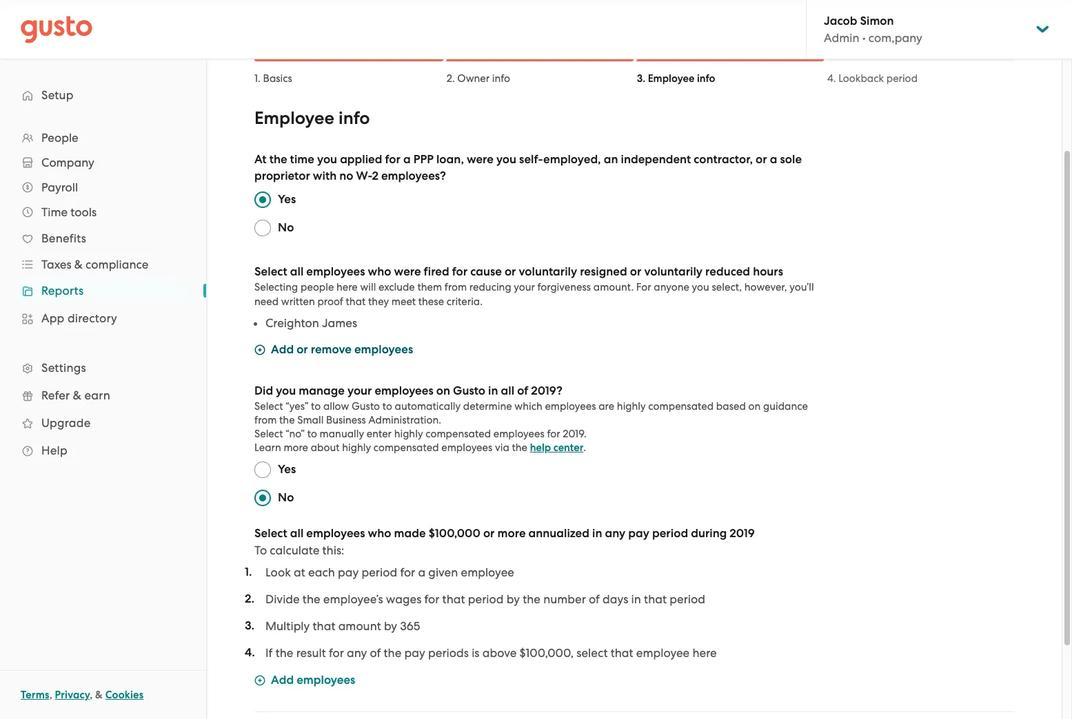 Task type: locate. For each thing, give the bounding box(es) containing it.
manually
[[320, 428, 364, 441]]

.
[[584, 442, 586, 454]]

days
[[603, 593, 629, 607]]

1 vertical spatial add
[[271, 674, 294, 688]]

is
[[472, 647, 480, 661]]

2 horizontal spatial highly
[[617, 401, 646, 413]]

employee
[[648, 72, 695, 85], [254, 108, 334, 129]]

you inside select all employees who were fired for cause or voluntarily resigned or voluntarily reduced hours selecting people here will exclude them from reducing your forgiveness amount. for anyone you select, however, you'll need written proof that they meet these criteria.
[[692, 281, 709, 294]]

for right the fired
[[452, 265, 468, 279]]

0 horizontal spatial employee
[[254, 108, 334, 129]]

2 no radio from the top
[[254, 490, 271, 507]]

0 vertical spatial highly
[[617, 401, 646, 413]]

highly right are
[[617, 401, 646, 413]]

,
[[49, 690, 52, 702], [90, 690, 93, 702]]

the right via
[[512, 442, 528, 454]]

terms
[[21, 690, 49, 702]]

1 no radio from the top
[[254, 220, 271, 237]]

time tools
[[41, 205, 97, 219]]

1 vertical spatial employee
[[636, 647, 690, 661]]

info
[[492, 72, 510, 85], [697, 72, 715, 85], [339, 108, 370, 129]]

0 horizontal spatial your
[[348, 384, 372, 399]]

more
[[284, 442, 308, 454], [498, 527, 526, 541]]

for inside did you manage your employees on gusto in all of 2019? select "yes" to allow gusto to automatically determine which employees are highly compensated based on guidance from the small business administration. select "no" to manually enter highly compensated employees for 2019. learn more about highly compensated employees via the help center .
[[547, 428, 560, 441]]

0 vertical spatial compensated
[[648, 401, 714, 413]]

in right days
[[631, 593, 641, 607]]

0 vertical spatial who
[[368, 265, 391, 279]]

voluntarily
[[519, 265, 577, 279], [644, 265, 703, 279]]

more down '"no"'
[[284, 442, 308, 454]]

1 horizontal spatial info
[[492, 72, 510, 85]]

the up '"no"'
[[279, 414, 295, 427]]

employees up 2019.
[[545, 401, 596, 413]]

any right annualized
[[605, 527, 626, 541]]

1 yes from the top
[[278, 192, 296, 207]]

the up proprietor
[[269, 152, 287, 167]]

your inside select all employees who were fired for cause or voluntarily resigned or voluntarily reduced hours selecting people here will exclude them from reducing your forgiveness amount. for anyone you select, however, you'll need written proof that they meet these criteria.
[[514, 281, 535, 294]]

pay
[[628, 527, 650, 541], [338, 566, 359, 580], [404, 647, 425, 661]]

2 who from the top
[[368, 527, 391, 541]]

4 select from the top
[[254, 527, 287, 541]]

from up criteria.
[[445, 281, 467, 294]]

1 no from the top
[[278, 221, 294, 235]]

0 vertical spatial by
[[507, 593, 520, 607]]

select up "selecting"
[[254, 265, 287, 279]]

1 vertical spatial &
[[73, 389, 81, 403]]

0 vertical spatial from
[[445, 281, 467, 294]]

amount.
[[594, 281, 634, 294]]

help link
[[14, 439, 192, 463]]

w-
[[356, 169, 372, 183]]

add down creighton
[[271, 343, 294, 357]]

2 select from the top
[[254, 401, 283, 413]]

compensated down administration.
[[374, 442, 439, 454]]

1 horizontal spatial a
[[418, 566, 426, 580]]

1 horizontal spatial your
[[514, 281, 535, 294]]

no
[[278, 221, 294, 235], [278, 491, 294, 505]]

yes right yes option
[[278, 463, 296, 477]]

1 add from the top
[[271, 343, 294, 357]]

module__icon___go7vc image for or remove
[[254, 345, 265, 356]]

1 vertical spatial list
[[254, 565, 824, 662]]

0 vertical spatial no radio
[[254, 220, 271, 237]]

reduced
[[706, 265, 750, 279]]

0 vertical spatial of
[[517, 384, 528, 399]]

employees inside select all employees who were fired for cause or voluntarily resigned or voluntarily reduced hours selecting people here will exclude them from reducing your forgiveness amount. for anyone you select, however, you'll need written proof that they meet these criteria.
[[306, 265, 365, 279]]

remove
[[311, 343, 352, 357]]

"yes"
[[286, 401, 309, 413]]

1 horizontal spatial highly
[[394, 428, 423, 441]]

to down small
[[307, 428, 317, 441]]

Yes radio
[[254, 192, 271, 208]]

settings link
[[14, 356, 192, 381]]

0 vertical spatial in
[[488, 384, 498, 399]]

2 yes from the top
[[278, 463, 296, 477]]

module__icon___go7vc image up did
[[254, 345, 265, 356]]

who left made
[[368, 527, 391, 541]]

1 who from the top
[[368, 265, 391, 279]]

0 vertical spatial gusto
[[453, 384, 485, 399]]

0 horizontal spatial employee info
[[254, 108, 370, 129]]

voluntarily up anyone
[[644, 265, 703, 279]]

compensated left based
[[648, 401, 714, 413]]

in up determine
[[488, 384, 498, 399]]

settings
[[41, 361, 86, 375]]

all for made
[[290, 527, 304, 541]]

0 vertical spatial here
[[337, 281, 358, 294]]

0 horizontal spatial in
[[488, 384, 498, 399]]

0 horizontal spatial were
[[394, 265, 421, 279]]

all inside did you manage your employees on gusto in all of 2019? select "yes" to allow gusto to automatically determine which employees are highly compensated based on guidance from the small business administration. select "no" to manually enter highly compensated employees for 2019. learn more about highly compensated employees via the help center .
[[501, 384, 515, 399]]

0 horizontal spatial list
[[0, 126, 206, 465]]

automatically
[[395, 401, 461, 413]]

1 vertical spatial here
[[693, 647, 717, 661]]

you up "yes"
[[276, 384, 296, 399]]

0 horizontal spatial highly
[[342, 442, 371, 454]]

on right based
[[749, 401, 761, 413]]

1 horizontal spatial ,
[[90, 690, 93, 702]]

employee info
[[648, 72, 715, 85], [254, 108, 370, 129]]

divide
[[265, 593, 300, 607]]

1 vertical spatial no radio
[[254, 490, 271, 507]]

2019.
[[563, 428, 587, 441]]

setup link
[[14, 83, 192, 108]]

0 vertical spatial employee
[[461, 566, 514, 580]]

were right 'loan,'
[[467, 152, 494, 167]]

a left sole
[[770, 152, 777, 167]]

0 horizontal spatial any
[[347, 647, 367, 661]]

manage
[[299, 384, 345, 399]]

of left days
[[589, 593, 600, 607]]

in right annualized
[[592, 527, 602, 541]]

people
[[301, 281, 334, 294]]

1 vertical spatial on
[[749, 401, 761, 413]]

you left select,
[[692, 281, 709, 294]]

that up result
[[313, 620, 335, 634]]

0 vertical spatial add
[[271, 343, 294, 357]]

gusto up determine
[[453, 384, 485, 399]]

1 voluntarily from the left
[[519, 265, 577, 279]]

2 , from the left
[[90, 690, 93, 702]]

0 horizontal spatial of
[[370, 647, 381, 661]]

0 horizontal spatial a
[[403, 152, 411, 167]]

voluntarily up forgiveness
[[519, 265, 577, 279]]

add down if
[[271, 674, 294, 688]]

who inside select all employees who were fired for cause or voluntarily resigned or voluntarily reduced hours selecting people here will exclude them from reducing your forgiveness amount. for anyone you select, however, you'll need written proof that they meet these criteria.
[[368, 265, 391, 279]]

0 vertical spatial were
[[467, 152, 494, 167]]

2 vertical spatial &
[[95, 690, 103, 702]]

contractor,
[[694, 152, 753, 167]]

highly down manually
[[342, 442, 371, 454]]

simon
[[860, 14, 894, 28]]

a for employee
[[418, 566, 426, 580]]

2
[[372, 169, 378, 183]]

on up automatically
[[436, 384, 450, 399]]

that down will
[[346, 296, 366, 308]]

for up employees?
[[385, 152, 401, 167]]

employees down result
[[297, 674, 355, 688]]

2 voluntarily from the left
[[644, 265, 703, 279]]

0 vertical spatial your
[[514, 281, 535, 294]]

terms , privacy , & cookies
[[21, 690, 144, 702]]

"no"
[[286, 428, 305, 441]]

module__icon___go7vc image
[[254, 345, 265, 356], [254, 676, 265, 687]]

select
[[254, 265, 287, 279], [254, 401, 283, 413], [254, 428, 283, 441], [254, 527, 287, 541]]

administration.
[[369, 414, 441, 427]]

more inside did you manage your employees on gusto in all of 2019? select "yes" to allow gusto to automatically determine which employees are highly compensated based on guidance from the small business administration. select "no" to manually enter highly compensated employees for 2019. learn more about highly compensated employees via the help center .
[[284, 442, 308, 454]]

of up which
[[517, 384, 528, 399]]

0 horizontal spatial pay
[[338, 566, 359, 580]]

owner info
[[457, 72, 510, 85]]

employees up the this:
[[306, 527, 365, 541]]

your right 'reducing'
[[514, 281, 535, 294]]

No radio
[[254, 220, 271, 237], [254, 490, 271, 507]]

1 vertical spatial were
[[394, 265, 421, 279]]

you
[[317, 152, 337, 167], [496, 152, 517, 167], [692, 281, 709, 294], [276, 384, 296, 399]]

1 vertical spatial all
[[501, 384, 515, 399]]

select up learn
[[254, 428, 283, 441]]

Yes radio
[[254, 462, 271, 479]]

1 horizontal spatial were
[[467, 152, 494, 167]]

period
[[887, 72, 918, 85], [652, 527, 688, 541], [362, 566, 397, 580], [468, 593, 504, 607], [670, 593, 705, 607]]

were
[[467, 152, 494, 167], [394, 265, 421, 279]]

tools
[[71, 205, 97, 219]]

&
[[74, 258, 83, 272], [73, 389, 81, 403], [95, 690, 103, 702]]

based
[[716, 401, 746, 413]]

, left "privacy"
[[49, 690, 52, 702]]

1 vertical spatial gusto
[[352, 401, 380, 413]]

for right 'wages'
[[424, 593, 440, 607]]

here
[[337, 281, 358, 294], [693, 647, 717, 661]]

applied
[[340, 152, 382, 167]]

cookies
[[105, 690, 144, 702]]

in inside did you manage your employees on gusto in all of 2019? select "yes" to allow gusto to automatically determine which employees are highly compensated based on guidance from the small business administration. select "no" to manually enter highly compensated employees for 2019. learn more about highly compensated employees via the help center .
[[488, 384, 498, 399]]

or left sole
[[756, 152, 767, 167]]

at
[[294, 566, 305, 580]]

2 vertical spatial in
[[631, 593, 641, 607]]

1 select from the top
[[254, 265, 287, 279]]

0 horizontal spatial ,
[[49, 690, 52, 702]]

module__icon___go7vc image for employees
[[254, 676, 265, 687]]

who for made
[[368, 527, 391, 541]]

1 horizontal spatial here
[[693, 647, 717, 661]]

cookies button
[[105, 688, 144, 704]]

0 vertical spatial on
[[436, 384, 450, 399]]

the
[[269, 152, 287, 167], [279, 414, 295, 427], [512, 442, 528, 454], [303, 593, 320, 607], [523, 593, 541, 607], [276, 647, 293, 661], [384, 647, 402, 661]]

list containing look at each pay period for a given employee
[[254, 565, 824, 662]]

1 vertical spatial no
[[278, 491, 294, 505]]

2 horizontal spatial of
[[589, 593, 600, 607]]

list
[[0, 126, 206, 465], [254, 565, 824, 662]]

0 horizontal spatial from
[[254, 414, 277, 427]]

employee's
[[323, 593, 383, 607]]

employees left via
[[442, 442, 493, 454]]

0 vertical spatial list
[[0, 126, 206, 465]]

meet
[[392, 296, 416, 308]]

1 horizontal spatial voluntarily
[[644, 265, 703, 279]]

for inside at the time you applied for a ppp loan, were you self-employed, an independent contractor, or a sole proprietor with no w-2 employees?
[[385, 152, 401, 167]]

0 vertical spatial all
[[290, 265, 304, 279]]

select
[[577, 647, 608, 661]]

1 vertical spatial of
[[589, 593, 600, 607]]

periods
[[428, 647, 469, 661]]

directory
[[68, 312, 117, 325]]

all up 'people'
[[290, 265, 304, 279]]

select down did
[[254, 401, 283, 413]]

by left "number"
[[507, 593, 520, 607]]

who up will
[[368, 265, 391, 279]]

to
[[254, 544, 267, 558]]

or right $100,000
[[483, 527, 495, 541]]

creighton james
[[265, 317, 357, 330]]

you inside did you manage your employees on gusto in all of 2019? select "yes" to allow gusto to automatically determine which employees are highly compensated based on guidance from the small business administration. select "no" to manually enter highly compensated employees for 2019. learn more about highly compensated employees via the help center .
[[276, 384, 296, 399]]

& left earn
[[73, 389, 81, 403]]

0 vertical spatial yes
[[278, 192, 296, 207]]

•
[[862, 31, 866, 45]]

1 horizontal spatial more
[[498, 527, 526, 541]]

the down each
[[303, 593, 320, 607]]

& inside dropdown button
[[74, 258, 83, 272]]

0 horizontal spatial more
[[284, 442, 308, 454]]

each
[[308, 566, 335, 580]]

add for add employees
[[271, 674, 294, 688]]

that
[[346, 296, 366, 308], [442, 593, 465, 607], [644, 593, 667, 607], [313, 620, 335, 634], [611, 647, 633, 661]]

no radio down yes radio
[[254, 220, 271, 237]]

gusto up "business"
[[352, 401, 380, 413]]

yes for yes option
[[278, 463, 296, 477]]

1 horizontal spatial pay
[[404, 647, 425, 661]]

in
[[488, 384, 498, 399], [592, 527, 602, 541], [631, 593, 641, 607]]

all up determine
[[501, 384, 515, 399]]

select up to
[[254, 527, 287, 541]]

1 vertical spatial who
[[368, 527, 391, 541]]

to up small
[[311, 401, 321, 413]]

of down amount
[[370, 647, 381, 661]]

& for compliance
[[74, 258, 83, 272]]

0 vertical spatial module__icon___go7vc image
[[254, 345, 265, 356]]

you'll
[[790, 281, 814, 294]]

lookback
[[839, 72, 884, 85]]

1 horizontal spatial gusto
[[453, 384, 485, 399]]

or inside at the time you applied for a ppp loan, were you self-employed, an independent contractor, or a sole proprietor with no w-2 employees?
[[756, 152, 767, 167]]

about
[[311, 442, 340, 454]]

no radio down yes option
[[254, 490, 271, 507]]

& right taxes
[[74, 258, 83, 272]]

1 horizontal spatial list
[[254, 565, 824, 662]]

1 vertical spatial from
[[254, 414, 277, 427]]

3 select from the top
[[254, 428, 283, 441]]

0 horizontal spatial voluntarily
[[519, 265, 577, 279]]

here inside list
[[693, 647, 717, 661]]

compensated
[[648, 401, 714, 413], [426, 428, 491, 441], [374, 442, 439, 454]]

0 horizontal spatial by
[[384, 620, 397, 634]]

2 vertical spatial all
[[290, 527, 304, 541]]

, left cookies
[[90, 690, 93, 702]]

1 horizontal spatial from
[[445, 281, 467, 294]]

compensated down determine
[[426, 428, 491, 441]]

2 no from the top
[[278, 491, 294, 505]]

highly down administration.
[[394, 428, 423, 441]]

guidance
[[763, 401, 808, 413]]

0 horizontal spatial employee
[[461, 566, 514, 580]]

1 module__icon___go7vc image from the top
[[254, 345, 265, 356]]

for
[[385, 152, 401, 167], [452, 265, 468, 279], [547, 428, 560, 441], [400, 566, 415, 580], [424, 593, 440, 607], [329, 647, 344, 661]]

small
[[297, 414, 324, 427]]

were up the exclude on the top of page
[[394, 265, 421, 279]]

all inside select all employees who were fired for cause or voluntarily resigned or voluntarily reduced hours selecting people here will exclude them from reducing your forgiveness amount. for anyone you select, however, you'll need written proof that they meet these criteria.
[[290, 265, 304, 279]]

1 horizontal spatial in
[[592, 527, 602, 541]]

your
[[514, 281, 535, 294], [348, 384, 372, 399]]

compliance
[[86, 258, 149, 272]]

from up learn
[[254, 414, 277, 427]]

1 horizontal spatial of
[[517, 384, 528, 399]]

for up help center link
[[547, 428, 560, 441]]

a left ppp
[[403, 152, 411, 167]]

1 horizontal spatial any
[[605, 527, 626, 541]]

1 horizontal spatial employee info
[[648, 72, 715, 85]]

& left cookies "button"
[[95, 690, 103, 702]]

1 horizontal spatial by
[[507, 593, 520, 607]]

all up calculate
[[290, 527, 304, 541]]

1 vertical spatial yes
[[278, 463, 296, 477]]

0 vertical spatial no
[[278, 221, 294, 235]]

taxes
[[41, 258, 71, 272]]

employees up 'people'
[[306, 265, 365, 279]]

a
[[403, 152, 411, 167], [770, 152, 777, 167], [418, 566, 426, 580]]

2 vertical spatial highly
[[342, 442, 371, 454]]

the down 365
[[384, 647, 402, 661]]

1 vertical spatial module__icon___go7vc image
[[254, 676, 265, 687]]

look
[[265, 566, 291, 580]]

2 add from the top
[[271, 674, 294, 688]]

terms link
[[21, 690, 49, 702]]

criteria.
[[447, 296, 483, 308]]

yes down proprietor
[[278, 192, 296, 207]]

0 horizontal spatial info
[[339, 108, 370, 129]]

module__icon___go7vc image down if
[[254, 676, 265, 687]]

any down amount
[[347, 647, 367, 661]]

for
[[636, 281, 651, 294]]

1 vertical spatial your
[[348, 384, 372, 399]]

0 vertical spatial employee
[[648, 72, 695, 85]]

employee
[[461, 566, 514, 580], [636, 647, 690, 661]]

your up allow
[[348, 384, 372, 399]]

more left annualized
[[498, 527, 526, 541]]

2 module__icon___go7vc image from the top
[[254, 676, 265, 687]]

no down learn
[[278, 491, 294, 505]]

no down proprietor
[[278, 221, 294, 235]]

by left 365
[[384, 620, 397, 634]]

enter
[[367, 428, 392, 441]]

a left given
[[418, 566, 426, 580]]

jacob simon admin • com,pany
[[824, 14, 922, 45]]

or down the creighton james
[[297, 343, 308, 357]]

1 vertical spatial in
[[592, 527, 602, 541]]

no for yes option
[[278, 491, 294, 505]]

people
[[41, 131, 78, 145]]

reports link
[[14, 279, 192, 303]]



Task type: vqa. For each thing, say whether or not it's contained in the screenshot.
"list" to the bottom
yes



Task type: describe. For each thing, give the bounding box(es) containing it.
wages
[[386, 593, 422, 607]]

resigned
[[580, 265, 627, 279]]

privacy link
[[55, 690, 90, 702]]

amount
[[338, 620, 381, 634]]

select all employees who made $100,000 or more annualized in any pay period during 2019
[[254, 527, 755, 541]]

or right the cause in the left top of the page
[[505, 265, 516, 279]]

2 horizontal spatial info
[[697, 72, 715, 85]]

written
[[281, 296, 315, 308]]

payroll button
[[14, 175, 192, 200]]

did you manage your employees on gusto in all of 2019? select "yes" to allow gusto to automatically determine which employees are highly compensated based on guidance from the small business administration. select "no" to manually enter highly compensated employees for 2019. learn more about highly compensated employees via the help center .
[[254, 384, 808, 454]]

upgrade link
[[14, 411, 192, 436]]

all for were
[[290, 265, 304, 279]]

the right if
[[276, 647, 293, 661]]

at
[[254, 152, 267, 167]]

at the time you applied for a ppp loan, were you self-employed, an independent contractor, or a sole proprietor with no w-2 employees?
[[254, 152, 802, 183]]

help center link
[[530, 442, 584, 454]]

above
[[483, 647, 517, 661]]

1 horizontal spatial employee
[[636, 647, 690, 661]]

0 vertical spatial employee info
[[648, 72, 715, 85]]

company
[[41, 156, 94, 170]]

1 vertical spatial highly
[[394, 428, 423, 441]]

for right result
[[329, 647, 344, 661]]

0 vertical spatial any
[[605, 527, 626, 541]]

1 vertical spatial employee
[[254, 108, 334, 129]]

refer & earn
[[41, 389, 110, 403]]

upgrade
[[41, 417, 91, 430]]

1 vertical spatial more
[[498, 527, 526, 541]]

number
[[543, 593, 586, 607]]

creighton
[[265, 317, 319, 330]]

0 horizontal spatial gusto
[[352, 401, 380, 413]]

& for earn
[[73, 389, 81, 403]]

1 vertical spatial pay
[[338, 566, 359, 580]]

who for were
[[368, 265, 391, 279]]

2 vertical spatial compensated
[[374, 442, 439, 454]]

fired
[[424, 265, 449, 279]]

add for add or remove employees
[[271, 343, 294, 357]]

2019
[[730, 527, 755, 541]]

you left self-
[[496, 152, 517, 167]]

proprietor
[[254, 169, 310, 183]]

$100,000
[[429, 527, 481, 541]]

result
[[296, 647, 326, 661]]

app
[[41, 312, 64, 325]]

no for yes radio
[[278, 221, 294, 235]]

calculate
[[270, 544, 320, 558]]

people button
[[14, 126, 192, 150]]

select,
[[712, 281, 742, 294]]

this:
[[322, 544, 344, 558]]

sole
[[780, 152, 802, 167]]

home image
[[21, 16, 92, 43]]

which
[[515, 401, 543, 413]]

1 vertical spatial any
[[347, 647, 367, 661]]

independent
[[621, 152, 691, 167]]

annualized
[[529, 527, 590, 541]]

reducing
[[470, 281, 511, 294]]

the inside at the time you applied for a ppp loan, were you self-employed, an independent contractor, or a sole proprietor with no w-2 employees?
[[269, 152, 287, 167]]

exclude
[[379, 281, 415, 294]]

lookback period
[[839, 72, 918, 85]]

or up for
[[630, 265, 642, 279]]

earn
[[84, 389, 110, 403]]

were inside select all employees who were fired for cause or voluntarily resigned or voluntarily reduced hours selecting people here will exclude them from reducing your forgiveness amount. for anyone you select, however, you'll need written proof that they meet these criteria.
[[394, 265, 421, 279]]

made
[[394, 527, 426, 541]]

that down given
[[442, 593, 465, 607]]

however,
[[745, 281, 787, 294]]

with
[[313, 169, 337, 183]]

multiply that amount by 365
[[265, 620, 420, 634]]

are
[[599, 401, 615, 413]]

1 vertical spatial compensated
[[426, 428, 491, 441]]

select inside select all employees who were fired for cause or voluntarily resigned or voluntarily reduced hours selecting people here will exclude them from reducing your forgiveness amount. for anyone you select, however, you'll need written proof that they meet these criteria.
[[254, 265, 287, 279]]

1 horizontal spatial on
[[749, 401, 761, 413]]

an
[[604, 152, 618, 167]]

center
[[554, 442, 584, 454]]

2 vertical spatial pay
[[404, 647, 425, 661]]

employees up automatically
[[375, 384, 434, 399]]

benefits link
[[14, 226, 192, 251]]

0 horizontal spatial on
[[436, 384, 450, 399]]

a for loan,
[[403, 152, 411, 167]]

given
[[428, 566, 458, 580]]

employed,
[[543, 152, 601, 167]]

yes for yes radio
[[278, 192, 296, 207]]

employees up via
[[494, 428, 545, 441]]

from inside select all employees who were fired for cause or voluntarily resigned or voluntarily reduced hours selecting people here will exclude them from reducing your forgiveness amount. for anyone you select, however, you'll need written proof that they meet these criteria.
[[445, 281, 467, 294]]

james
[[322, 317, 357, 330]]

no radio for yes radio
[[254, 220, 271, 237]]

were inside at the time you applied for a ppp loan, were you self-employed, an independent contractor, or a sole proprietor with no w-2 employees?
[[467, 152, 494, 167]]

help
[[41, 444, 68, 458]]

2 horizontal spatial in
[[631, 593, 641, 607]]

$100,000,
[[520, 647, 574, 661]]

1 vertical spatial by
[[384, 620, 397, 634]]

2 horizontal spatial pay
[[628, 527, 650, 541]]

learn
[[254, 442, 281, 454]]

to calculate this:
[[254, 544, 344, 558]]

you up with
[[317, 152, 337, 167]]

1 , from the left
[[49, 690, 52, 702]]

for inside select all employees who were fired for cause or voluntarily resigned or voluntarily reduced hours selecting people here will exclude them from reducing your forgiveness amount. for anyone you select, however, you'll need written proof that they meet these criteria.
[[452, 265, 468, 279]]

they
[[368, 296, 389, 308]]

allow
[[323, 401, 349, 413]]

cause
[[470, 265, 502, 279]]

anyone
[[654, 281, 690, 294]]

reports
[[41, 284, 84, 298]]

your inside did you manage your employees on gusto in all of 2019? select "yes" to allow gusto to automatically determine which employees are highly compensated based on guidance from the small business administration. select "no" to manually enter highly compensated employees for 2019. learn more about highly compensated employees via the help center .
[[348, 384, 372, 399]]

taxes & compliance button
[[14, 252, 192, 277]]

2019?
[[531, 384, 563, 399]]

com,pany
[[869, 31, 922, 45]]

refer
[[41, 389, 70, 403]]

business
[[326, 414, 366, 427]]

divide the employee's wages for that period by the number of days in that period
[[265, 593, 705, 607]]

refer & earn link
[[14, 383, 192, 408]]

select all employees who were fired for cause or voluntarily resigned or voluntarily reduced hours selecting people here will exclude them from reducing your forgiveness amount. for anyone you select, however, you'll need written proof that they meet these criteria.
[[254, 265, 814, 308]]

employees?
[[381, 169, 446, 183]]

need
[[254, 296, 279, 308]]

self-
[[519, 152, 543, 167]]

1 horizontal spatial employee
[[648, 72, 695, 85]]

that inside select all employees who were fired for cause or voluntarily resigned or voluntarily reduced hours selecting people here will exclude them from reducing your forgiveness amount. for anyone you select, however, you'll need written proof that they meet these criteria.
[[346, 296, 366, 308]]

1 vertical spatial employee info
[[254, 108, 370, 129]]

2 horizontal spatial a
[[770, 152, 777, 167]]

list containing people
[[0, 126, 206, 465]]

for up 'wages'
[[400, 566, 415, 580]]

did
[[254, 384, 273, 399]]

that right days
[[644, 593, 667, 607]]

from inside did you manage your employees on gusto in all of 2019? select "yes" to allow gusto to automatically determine which employees are highly compensated based on guidance from the small business administration. select "no" to manually enter highly compensated employees for 2019. learn more about highly compensated employees via the help center .
[[254, 414, 277, 427]]

hours
[[753, 265, 783, 279]]

here inside select all employees who were fired for cause or voluntarily resigned or voluntarily reduced hours selecting people here will exclude them from reducing your forgiveness amount. for anyone you select, however, you'll need written proof that they meet these criteria.
[[337, 281, 358, 294]]

to up administration.
[[383, 401, 392, 413]]

will
[[360, 281, 376, 294]]

of inside did you manage your employees on gusto in all of 2019? select "yes" to allow gusto to automatically determine which employees are highly compensated based on guidance from the small business administration. select "no" to manually enter highly compensated employees for 2019. learn more about highly compensated employees via the help center .
[[517, 384, 528, 399]]

employees down 'they'
[[354, 343, 413, 357]]

basics
[[263, 72, 292, 85]]

gusto navigation element
[[0, 59, 206, 487]]

these
[[418, 296, 444, 308]]

no radio for yes option
[[254, 490, 271, 507]]

that right select
[[611, 647, 633, 661]]

forgiveness
[[538, 281, 591, 294]]

privacy
[[55, 690, 90, 702]]

add or remove employees
[[271, 343, 413, 357]]

the left "number"
[[523, 593, 541, 607]]

if
[[265, 647, 273, 661]]

2 vertical spatial of
[[370, 647, 381, 661]]



